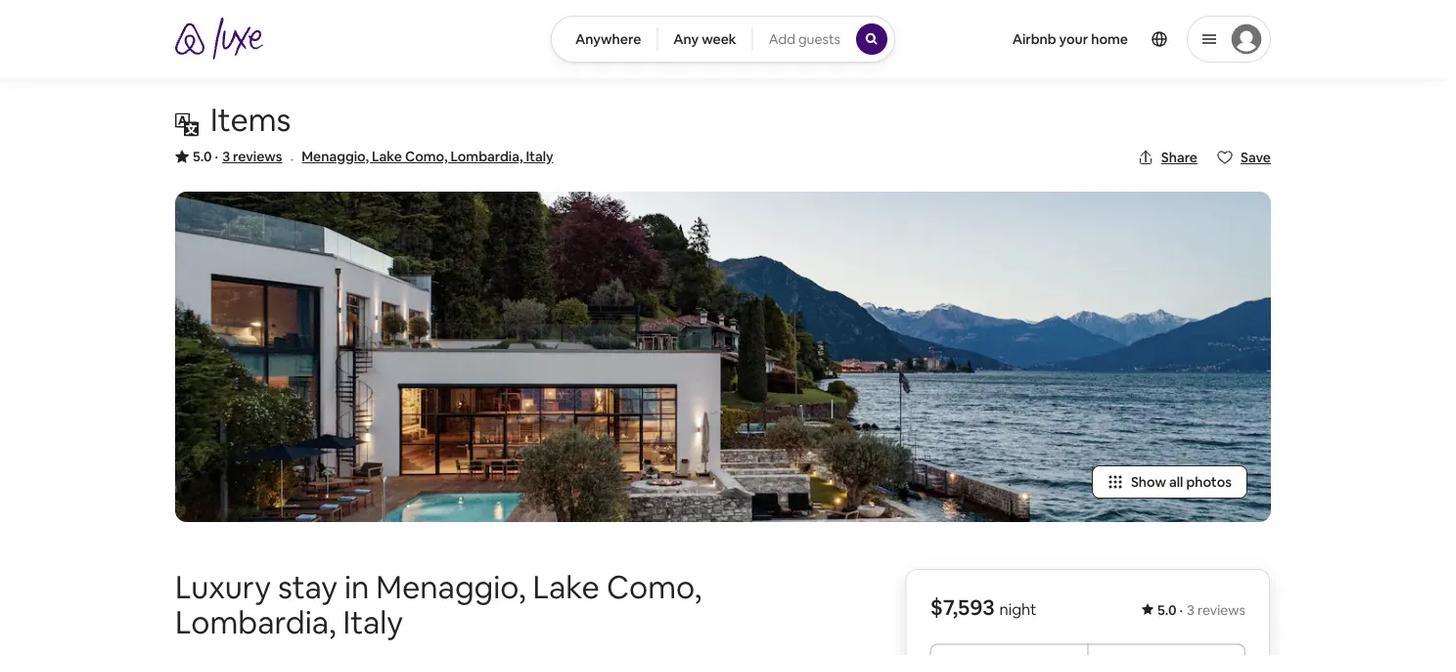 Task type: describe. For each thing, give the bounding box(es) containing it.
$7,593 night
[[930, 594, 1037, 622]]

0 vertical spatial 5.0 · 3 reviews
[[193, 148, 282, 165]]

week
[[702, 30, 737, 48]]

1 vertical spatial 5.0
[[1157, 602, 1177, 619]]

lake inside · menaggio, lake como, lombardia, italy
[[372, 148, 402, 165]]

airbnb luxe image
[[175, 22, 244, 54]]

menaggio, inside luxury stay in menaggio, lake como, lombardia, italy
[[376, 567, 526, 608]]

show all photos
[[1131, 474, 1232, 491]]

in
[[344, 567, 369, 608]]

italy
[[526, 148, 554, 165]]

como, inside luxury stay in menaggio, lake como, lombardia, italy
[[607, 567, 702, 608]]

guests
[[798, 30, 841, 48]]

show all photos button
[[1092, 466, 1248, 499]]

save button
[[1209, 141, 1279, 174]]

como, inside · menaggio, lake como, lombardia, italy
[[405, 148, 448, 165]]

home
[[1091, 30, 1128, 48]]

stay
[[278, 567, 338, 608]]

automatically translated title: items image
[[175, 113, 199, 137]]

$7,593
[[930, 594, 995, 622]]

luxury
[[175, 567, 271, 608]]

lombardia, italy
[[175, 602, 403, 643]]

1 horizontal spatial 5.0 · 3 reviews
[[1157, 602, 1246, 619]]

airbnb your home
[[1012, 30, 1128, 48]]

0 vertical spatial 3
[[222, 148, 230, 165]]

3 reviews button
[[222, 147, 282, 166]]

0 vertical spatial 5.0
[[193, 148, 212, 165]]

any
[[673, 30, 699, 48]]

photos
[[1186, 474, 1232, 491]]

show
[[1131, 474, 1166, 491]]

all
[[1169, 474, 1183, 491]]



Task type: locate. For each thing, give the bounding box(es) containing it.
None search field
[[551, 16, 895, 63]]

none search field containing anywhere
[[551, 16, 895, 63]]

luxury stay in menaggio, lake como, lombardia, italy
[[175, 567, 702, 643]]

1 horizontal spatial como,
[[607, 567, 702, 608]]

1 vertical spatial reviews
[[1198, 602, 1246, 619]]

1 horizontal spatial 3
[[1187, 602, 1195, 619]]

any week button
[[657, 16, 753, 63]]

anywhere button
[[551, 16, 658, 63]]

add
[[769, 30, 795, 48]]

add guests button
[[752, 16, 895, 63]]

menaggio, inside · menaggio, lake como, lombardia, italy
[[302, 148, 369, 165]]

menaggio,
[[302, 148, 369, 165], [376, 567, 526, 608]]

share button
[[1130, 141, 1205, 174]]

1 horizontal spatial menaggio,
[[376, 567, 526, 608]]

1 horizontal spatial reviews
[[1198, 602, 1246, 619]]

items
[[210, 99, 291, 140]]

anywhere
[[575, 30, 641, 48]]

3
[[222, 148, 230, 165], [1187, 602, 1195, 619]]

1 vertical spatial menaggio,
[[376, 567, 526, 608]]

0 vertical spatial lake
[[372, 148, 402, 165]]

1 horizontal spatial lake
[[533, 567, 600, 608]]

add guests
[[769, 30, 841, 48]]

0 horizontal spatial lake
[[372, 148, 402, 165]]

5.0
[[193, 148, 212, 165], [1157, 602, 1177, 619]]

airbnb your home link
[[1001, 19, 1140, 60]]

0 horizontal spatial ·
[[215, 148, 218, 165]]

1 horizontal spatial 5.0
[[1157, 602, 1177, 619]]

night
[[1000, 600, 1037, 620]]

0 horizontal spatial 5.0
[[193, 148, 212, 165]]

lake inside luxury stay in menaggio, lake como, lombardia, italy
[[533, 567, 600, 608]]

0 vertical spatial como,
[[405, 148, 448, 165]]

1 vertical spatial 5.0 · 3 reviews
[[1157, 602, 1246, 619]]

items image 1 image
[[175, 192, 1271, 523]]

0 horizontal spatial 5.0 · 3 reviews
[[193, 148, 282, 165]]

0 horizontal spatial 3
[[222, 148, 230, 165]]

lake
[[372, 148, 402, 165], [533, 567, 600, 608]]

0 horizontal spatial reviews
[[233, 148, 282, 165]]

lombardia,
[[451, 148, 523, 165]]

menaggio, lake como, lombardia, italy button
[[302, 145, 554, 168]]

0 horizontal spatial menaggio,
[[302, 148, 369, 165]]

como,
[[405, 148, 448, 165], [607, 567, 702, 608]]

menaggio, right in
[[376, 567, 526, 608]]

menaggio, right 3 reviews 'button'
[[302, 148, 369, 165]]

airbnb
[[1012, 30, 1056, 48]]

1 vertical spatial 3
[[1187, 602, 1195, 619]]

1 vertical spatial como,
[[607, 567, 702, 608]]

1 vertical spatial lake
[[533, 567, 600, 608]]

your
[[1059, 30, 1088, 48]]

· inside · menaggio, lake como, lombardia, italy
[[290, 148, 294, 168]]

5.0 · 3 reviews
[[193, 148, 282, 165], [1157, 602, 1246, 619]]

save
[[1241, 149, 1271, 166]]

0 horizontal spatial como,
[[405, 148, 448, 165]]

1 horizontal spatial ·
[[290, 148, 294, 168]]

0 vertical spatial reviews
[[233, 148, 282, 165]]

·
[[215, 148, 218, 165], [290, 148, 294, 168], [1180, 602, 1183, 619]]

any week
[[673, 30, 737, 48]]

2 horizontal spatial ·
[[1180, 602, 1183, 619]]

share
[[1161, 149, 1198, 166]]

· menaggio, lake como, lombardia, italy
[[290, 148, 554, 168]]

profile element
[[919, 0, 1271, 78]]

reviews
[[233, 148, 282, 165], [1198, 602, 1246, 619]]

0 vertical spatial menaggio,
[[302, 148, 369, 165]]



Task type: vqa. For each thing, say whether or not it's contained in the screenshot.
'Lake' inside the Luxury Stay In Menaggio, Lake Como, Lombardia, Italy
yes



